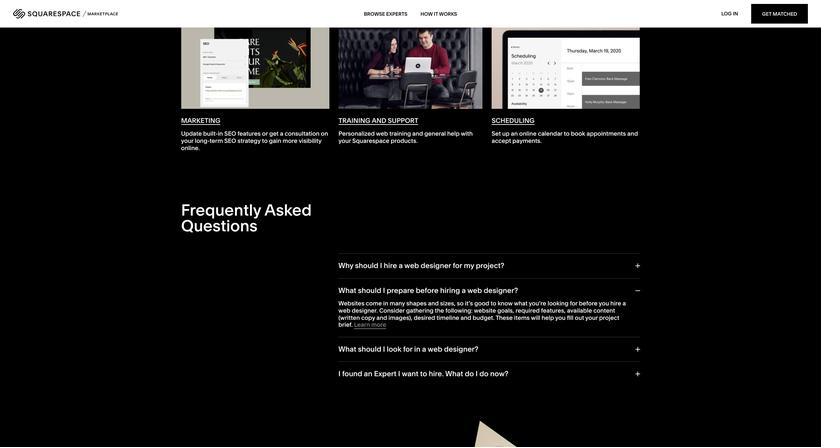 Task type: vqa. For each thing, say whether or not it's contained in the screenshot.


Task type: locate. For each thing, give the bounding box(es) containing it.
1 vertical spatial designer?
[[444, 345, 479, 354]]

1 vertical spatial an
[[364, 370, 373, 379]]

1 seo from the top
[[225, 130, 236, 138]]

you up project
[[599, 300, 610, 308]]

0 vertical spatial you
[[599, 300, 610, 308]]

built-
[[203, 130, 218, 138]]

for
[[453, 262, 463, 270], [570, 300, 578, 308], [403, 345, 413, 354]]

should inside the why should i hire a web designer for my project? button
[[355, 262, 379, 270]]

available
[[568, 307, 593, 315]]

your inside personalized web training and general help with your squarespace products.
[[339, 137, 351, 145]]

in left many
[[384, 300, 389, 308]]

do
[[465, 370, 474, 379], [480, 370, 489, 379]]

to left book
[[564, 130, 570, 138]]

found
[[343, 370, 363, 379]]

help inside the websites come in many shapes and sizes, so it's good to know what you're looking for before you hire a web designer. consider gathering the following: website goals, required features, available content (written copy and images), desired timeline and budget. these items will help you fill out your project brief.
[[542, 314, 555, 322]]

list
[[181, 0, 645, 170]]

before
[[416, 286, 439, 295], [579, 300, 598, 308]]

0 vertical spatial an
[[511, 130, 518, 138]]

what
[[339, 286, 357, 295], [339, 345, 357, 354], [446, 370, 464, 379]]

before up shapes
[[416, 286, 439, 295]]

to left hire.
[[421, 370, 427, 379]]

0 vertical spatial for
[[453, 262, 463, 270]]

0 horizontal spatial an
[[364, 370, 373, 379]]

update built-in seo features or get a consultation on your long-term seo strategy to gain more visibility online.
[[181, 130, 328, 152]]

0 horizontal spatial before
[[416, 286, 439, 295]]

0 vertical spatial before
[[416, 286, 439, 295]]

in inside update built-in seo features or get a consultation on your long-term seo strategy to gain more visibility online.
[[218, 130, 223, 138]]

your right the on
[[339, 137, 351, 145]]

1 horizontal spatial do
[[480, 370, 489, 379]]

2 vertical spatial for
[[403, 345, 413, 354]]

browse
[[364, 11, 385, 17]]

1 horizontal spatial designer?
[[484, 286, 519, 295]]

strategy
[[238, 137, 261, 145]]

and
[[372, 117, 387, 125], [413, 130, 423, 138], [628, 130, 639, 138], [428, 300, 439, 308], [377, 314, 387, 322], [461, 314, 472, 322]]

hire up prepare
[[384, 262, 397, 270]]

help left with
[[448, 130, 460, 138]]

should
[[355, 262, 379, 270], [358, 286, 382, 295], [358, 345, 382, 354]]

your right the out at the right of the page
[[586, 314, 598, 322]]

book
[[571, 130, 586, 138]]

more right gain
[[283, 137, 298, 145]]

and right appointments
[[628, 130, 639, 138]]

an right found
[[364, 370, 373, 379]]

for right look
[[403, 345, 413, 354]]

you left fill
[[556, 314, 566, 322]]

web up brief.
[[339, 307, 351, 315]]

items
[[515, 314, 530, 322]]

features
[[238, 130, 261, 138]]

0 horizontal spatial do
[[465, 370, 474, 379]]

1 horizontal spatial an
[[511, 130, 518, 138]]

list item
[[181, 0, 334, 20], [334, 0, 488, 20], [488, 0, 641, 20]]

your left long-
[[181, 137, 194, 145]]

the
[[435, 307, 444, 315]]

accept
[[492, 137, 512, 145]]

0 vertical spatial more
[[283, 137, 298, 145]]

web
[[376, 130, 388, 138], [405, 262, 419, 270], [468, 286, 482, 295], [339, 307, 351, 315], [428, 345, 443, 354]]

seo
[[225, 130, 236, 138], [224, 137, 236, 145]]

get matched
[[763, 11, 798, 17]]

1 horizontal spatial before
[[579, 300, 598, 308]]

in inside the websites come in many shapes and sizes, so it's good to know what you're looking for before you hire a web designer. consider gathering the following: website goals, required features, available content (written copy and images), desired timeline and budget. these items will help you fill out your project brief.
[[384, 300, 389, 308]]

0 horizontal spatial help
[[448, 130, 460, 138]]

come
[[366, 300, 382, 308]]

2 vertical spatial should
[[358, 345, 382, 354]]

to left gain
[[262, 137, 268, 145]]

1 horizontal spatial help
[[542, 314, 555, 322]]

and left general
[[413, 130, 423, 138]]

1 vertical spatial what
[[339, 345, 357, 354]]

to inside 'i found an expert i want to hire. what do i do now?' button
[[421, 370, 427, 379]]

gathering
[[406, 307, 434, 315]]

1 horizontal spatial your
[[339, 137, 351, 145]]

1 vertical spatial for
[[570, 300, 578, 308]]

online.
[[181, 144, 200, 152]]

an for up
[[511, 130, 518, 138]]

before inside button
[[416, 286, 439, 295]]

what should i prepare before hiring a web designer?
[[339, 286, 519, 295]]

to inside set up an online calendar to book appointments and accept payments.
[[564, 130, 570, 138]]

in for built-
[[218, 130, 223, 138]]

designer? for what should i look for in a web designer?
[[444, 345, 479, 354]]

gain
[[269, 137, 281, 145]]

now?
[[491, 370, 509, 379]]

for up fill
[[570, 300, 578, 308]]

a up so
[[462, 286, 466, 295]]

web down training and support
[[376, 130, 388, 138]]

good
[[475, 300, 490, 308]]

a right the get
[[280, 130, 284, 138]]

1 horizontal spatial more
[[372, 321, 387, 329]]

help right "will"
[[542, 314, 555, 322]]

and right copy
[[377, 314, 387, 322]]

an inside button
[[364, 370, 373, 379]]

i found an expert i want to hire. what do i do now?
[[339, 370, 509, 379]]

a up prepare
[[399, 262, 403, 270]]

0 vertical spatial in
[[218, 130, 223, 138]]

help
[[448, 130, 460, 138], [542, 314, 555, 322]]

what should i look for in a web designer?
[[339, 345, 479, 354]]

i inside what should i prepare before hiring a web designer? button
[[383, 286, 385, 295]]

2 vertical spatial in
[[415, 345, 421, 354]]

hire up project
[[611, 300, 622, 308]]

0 vertical spatial what
[[339, 286, 357, 295]]

and inside personalized web training and general help with your squarespace products.
[[413, 130, 423, 138]]

your
[[181, 137, 194, 145], [339, 137, 351, 145], [586, 314, 598, 322]]

should for prepare
[[358, 286, 382, 295]]

in right look
[[415, 345, 421, 354]]

1 horizontal spatial hire
[[611, 300, 622, 308]]

many
[[390, 300, 405, 308]]

1 vertical spatial help
[[542, 314, 555, 322]]

in right long-
[[218, 130, 223, 138]]

should inside what should i look for in a web designer? button
[[358, 345, 382, 354]]

0 horizontal spatial designer?
[[444, 345, 479, 354]]

designer? inside what should i prepare before hiring a web designer? button
[[484, 286, 519, 295]]

web inside the websites come in many shapes and sizes, so it's good to know what you're looking for before you hire a web designer. consider gathering the following: website goals, required features, available content (written copy and images), desired timeline and budget. these items will help you fill out your project brief.
[[339, 307, 351, 315]]

more inside update built-in seo features or get a consultation on your long-term seo strategy to gain more visibility online.
[[283, 137, 298, 145]]

and inside set up an online calendar to book appointments and accept payments.
[[628, 130, 639, 138]]

0 horizontal spatial hire
[[384, 262, 397, 270]]

support
[[388, 117, 419, 125]]

training and support list item
[[334, 20, 488, 170]]

should right why
[[355, 262, 379, 270]]

web up hire.
[[428, 345, 443, 354]]

calendar
[[538, 130, 563, 138]]

looking
[[548, 300, 569, 308]]

0 horizontal spatial in
[[218, 130, 223, 138]]

what right hire.
[[446, 370, 464, 379]]

log in
[[722, 10, 739, 17]]

1 horizontal spatial in
[[384, 300, 389, 308]]

term
[[210, 137, 223, 145]]

1 vertical spatial before
[[579, 300, 598, 308]]

for left my
[[453, 262, 463, 270]]

1 vertical spatial in
[[384, 300, 389, 308]]

what up websites
[[339, 286, 357, 295]]

an right up at the top of page
[[511, 130, 518, 138]]

0 horizontal spatial you
[[556, 314, 566, 322]]

a inside update built-in seo features or get a consultation on your long-term seo strategy to gain more visibility online.
[[280, 130, 284, 138]]

to right good
[[491, 300, 497, 308]]

training
[[339, 117, 371, 125]]

0 vertical spatial hire
[[384, 262, 397, 270]]

what down brief.
[[339, 345, 357, 354]]

payments.
[[513, 137, 542, 145]]

should for look
[[358, 345, 382, 354]]

should inside what should i prepare before hiring a web designer? button
[[358, 286, 382, 295]]

i inside the why should i hire a web designer for my project? button
[[380, 262, 382, 270]]

and up squarespace
[[372, 117, 387, 125]]

to inside update built-in seo features or get a consultation on your long-term seo strategy to gain more visibility online.
[[262, 137, 268, 145]]

expert
[[374, 370, 397, 379]]

an inside set up an online calendar to book appointments and accept payments.
[[511, 130, 518, 138]]

2 horizontal spatial for
[[570, 300, 578, 308]]

update
[[181, 130, 202, 138]]

for inside the websites come in many shapes and sizes, so it's good to know what you're looking for before you hire a web designer. consider gathering the following: website goals, required features, available content (written copy and images), desired timeline and budget. these items will help you fill out your project brief.
[[570, 300, 578, 308]]

squarespace
[[353, 137, 390, 145]]

images),
[[389, 314, 413, 322]]

should down learn more link
[[358, 345, 382, 354]]

0 horizontal spatial more
[[283, 137, 298, 145]]

websites
[[339, 300, 365, 308]]

0 vertical spatial should
[[355, 262, 379, 270]]

training and support link
[[339, 20, 483, 125]]

marketing link
[[181, 20, 330, 125]]

these
[[496, 314, 513, 322]]

scheduling link
[[492, 20, 640, 125]]

you
[[599, 300, 610, 308], [556, 314, 566, 322]]

your inside update built-in seo features or get a consultation on your long-term seo strategy to gain more visibility online.
[[181, 137, 194, 145]]

designer? inside what should i look for in a web designer? button
[[444, 345, 479, 354]]

what
[[514, 300, 528, 308]]

1 vertical spatial should
[[358, 286, 382, 295]]

a right content
[[623, 300, 627, 308]]

2 seo from the top
[[224, 137, 236, 145]]

hire inside the websites come in many shapes and sizes, so it's good to know what you're looking for before you hire a web designer. consider gathering the following: website goals, required features, available content (written copy and images), desired timeline and budget. these items will help you fill out your project brief.
[[611, 300, 622, 308]]

0 vertical spatial help
[[448, 130, 460, 138]]

up
[[503, 130, 510, 138]]

more right learn
[[372, 321, 387, 329]]

0 horizontal spatial your
[[181, 137, 194, 145]]

in inside button
[[415, 345, 421, 354]]

0 vertical spatial designer?
[[484, 286, 519, 295]]

in for come
[[384, 300, 389, 308]]

1 vertical spatial hire
[[611, 300, 622, 308]]

2 horizontal spatial in
[[415, 345, 421, 354]]

appointments
[[587, 130, 627, 138]]

a up i found an expert i want to hire. what do i do now? on the bottom
[[422, 345, 427, 354]]

before up the out at the right of the page
[[579, 300, 598, 308]]

2 horizontal spatial your
[[586, 314, 598, 322]]

or
[[262, 130, 268, 138]]

goals,
[[498, 307, 515, 315]]

look
[[387, 345, 402, 354]]

to
[[564, 130, 570, 138], [262, 137, 268, 145], [491, 300, 497, 308], [421, 370, 427, 379]]

it
[[434, 11, 438, 17]]

get matched link
[[752, 4, 809, 24]]

should up come at the bottom left of the page
[[358, 286, 382, 295]]

2 do from the left
[[480, 370, 489, 379]]

hire inside button
[[384, 262, 397, 270]]

0 horizontal spatial for
[[403, 345, 413, 354]]

before inside the websites come in many shapes and sizes, so it's good to know what you're looking for before you hire a web designer. consider gathering the following: website goals, required features, available content (written copy and images), desired timeline and budget. these items will help you fill out your project brief.
[[579, 300, 598, 308]]



Task type: describe. For each thing, give the bounding box(es) containing it.
learn
[[354, 321, 370, 329]]

set
[[492, 130, 501, 138]]

web up it's on the bottom right
[[468, 286, 482, 295]]

personalized
[[339, 130, 375, 138]]

on
[[321, 130, 328, 138]]

to inside the websites come in many shapes and sizes, so it's good to know what you're looking for before you hire a web designer. consider gathering the following: website goals, required features, available content (written copy and images), desired timeline and budget. these items will help you fill out your project brief.
[[491, 300, 497, 308]]

fill
[[567, 314, 574, 322]]

training
[[390, 130, 411, 138]]

questions
[[181, 216, 258, 236]]

hiring
[[441, 286, 460, 295]]

so
[[457, 300, 464, 308]]

matched
[[773, 11, 798, 17]]

1 do from the left
[[465, 370, 474, 379]]

and down it's on the bottom right
[[461, 314, 472, 322]]

visibility
[[299, 137, 322, 145]]

frequently asked questions
[[181, 201, 312, 236]]

hire.
[[429, 370, 444, 379]]

help inside personalized web training and general help with your squarespace products.
[[448, 130, 460, 138]]

browse experts
[[364, 11, 408, 17]]

1 horizontal spatial for
[[453, 262, 463, 270]]

1 list item from the left
[[181, 0, 334, 20]]

and down what should i prepare before hiring a web designer?
[[428, 300, 439, 308]]

timeline
[[437, 314, 460, 322]]

what for what should i prepare before hiring a web designer?
[[339, 286, 357, 295]]

products.
[[391, 137, 418, 145]]

3 list item from the left
[[488, 0, 641, 20]]

copy
[[362, 314, 375, 322]]

general
[[425, 130, 446, 138]]

should for hire
[[355, 262, 379, 270]]

prepare
[[387, 286, 415, 295]]

designer? for what should i prepare before hiring a web designer?
[[484, 286, 519, 295]]

website
[[474, 307, 496, 315]]

designer
[[421, 262, 452, 270]]

works
[[439, 11, 458, 17]]

will
[[531, 314, 541, 322]]

what should i look for in a web designer? button
[[339, 345, 641, 354]]

online
[[520, 130, 537, 138]]

set up an online calendar to book appointments and accept payments.
[[492, 130, 639, 145]]

log
[[722, 10, 732, 17]]

personalized web training and general help with your squarespace products.
[[339, 130, 473, 145]]

log in link
[[722, 10, 739, 17]]

marketing list item
[[181, 20, 334, 170]]

i inside what should i look for in a web designer? button
[[383, 345, 385, 354]]

frequently
[[181, 201, 261, 220]]

want
[[402, 370, 419, 379]]

project
[[600, 314, 620, 322]]

an for found
[[364, 370, 373, 379]]

why should i hire a web designer for my project?
[[339, 262, 505, 270]]

i found an expert i want to hire. what do i do now? button
[[339, 370, 641, 379]]

learn more
[[354, 321, 387, 329]]

1 vertical spatial you
[[556, 314, 566, 322]]

it's
[[465, 300, 473, 308]]

list containing marketing
[[181, 0, 645, 170]]

2 vertical spatial what
[[446, 370, 464, 379]]

1 vertical spatial more
[[372, 321, 387, 329]]

following:
[[446, 307, 473, 315]]

how
[[421, 11, 433, 17]]

web left designer
[[405, 262, 419, 270]]

shapes
[[407, 300, 427, 308]]

your inside the websites come in many shapes and sizes, so it's good to know what you're looking for before you hire a web designer. consider gathering the following: website goals, required features, available content (written copy and images), desired timeline and budget. these items will help you fill out your project brief.
[[586, 314, 598, 322]]

what should i prepare before hiring a web designer? button
[[339, 286, 641, 295]]

required
[[516, 307, 540, 315]]

in
[[734, 10, 739, 17]]

how it works
[[421, 11, 458, 17]]

get
[[269, 130, 279, 138]]

designer.
[[352, 307, 378, 315]]

with
[[461, 130, 473, 138]]

how it works link
[[421, 4, 458, 24]]

web inside personalized web training and general help with your squarespace products.
[[376, 130, 388, 138]]

training and support
[[339, 117, 419, 125]]

long-
[[195, 137, 210, 145]]

why
[[339, 262, 354, 270]]

browse experts link
[[364, 4, 408, 24]]

what for what should i look for in a web designer?
[[339, 345, 357, 354]]

websites come in many shapes and sizes, so it's good to know what you're looking for before you hire a web designer. consider gathering the following: website goals, required features, available content (written copy and images), desired timeline and budget. these items will help you fill out your project brief.
[[339, 300, 627, 329]]

squarespace marketplace image
[[13, 9, 118, 19]]

features,
[[542, 307, 566, 315]]

know
[[498, 300, 513, 308]]

budget.
[[473, 314, 495, 322]]

sizes,
[[441, 300, 456, 308]]

2 list item from the left
[[334, 0, 488, 20]]

you're
[[529, 300, 547, 308]]

desired
[[414, 314, 436, 322]]

why should i hire a web designer for my project? button
[[339, 262, 641, 271]]

(written
[[339, 314, 360, 322]]

brief.
[[339, 321, 353, 329]]

scheduling list item
[[488, 20, 641, 170]]

project?
[[476, 262, 505, 270]]

1 horizontal spatial you
[[599, 300, 610, 308]]

learn more link
[[354, 321, 387, 329]]

a inside the websites come in many shapes and sizes, so it's good to know what you're looking for before you hire a web designer. consider gathering the following: website goals, required features, available content (written copy and images), desired timeline and budget. these items will help you fill out your project brief.
[[623, 300, 627, 308]]

experts
[[387, 11, 408, 17]]

content
[[594, 307, 616, 315]]

get
[[763, 11, 772, 17]]

and inside "link"
[[372, 117, 387, 125]]

out
[[575, 314, 585, 322]]

consultation
[[285, 130, 320, 138]]



